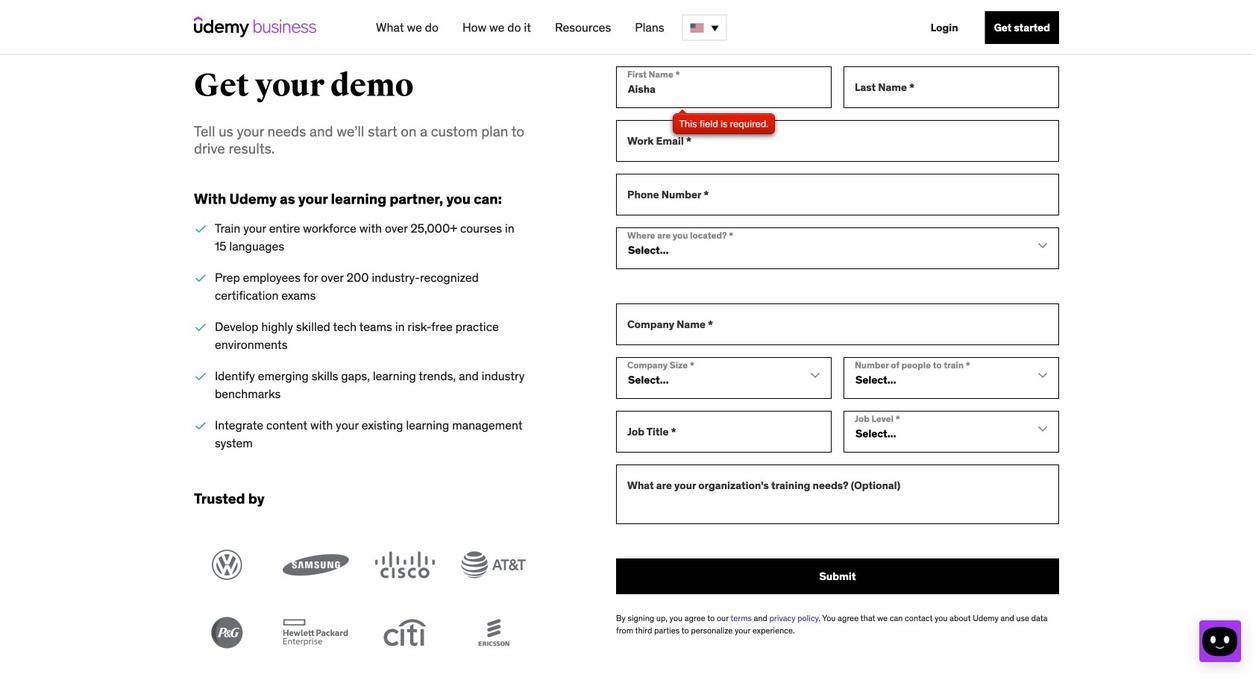Task type: vqa. For each thing, say whether or not it's contained in the screenshot.
Footer element at the bottom
no



Task type: describe. For each thing, give the bounding box(es) containing it.
citi logo image
[[372, 618, 438, 649]]

hewlett packard enterprise logo image
[[283, 618, 349, 649]]

Job Title* text field
[[616, 411, 832, 453]]

First Name * text field
[[616, 66, 832, 108]]

p&g logo image
[[194, 618, 260, 649]]

ericsson logo image
[[460, 618, 527, 649]]

samsung logo image
[[283, 550, 349, 581]]

udemy business image
[[194, 16, 316, 37]]

cisco logo image
[[372, 550, 438, 581]]

menu navigation
[[364, 0, 1060, 55]]



Task type: locate. For each thing, give the bounding box(es) containing it.
Last Name * text field
[[844, 66, 1060, 108]]

Company Name * text field
[[616, 304, 1060, 345]]

at&t logo image
[[460, 550, 527, 581]]

volkswagen logo image
[[194, 550, 260, 581]]

Work Email * email field
[[616, 120, 1060, 162]]

Phone Number * telephone field
[[616, 174, 1060, 216]]

What are your organization's training needs? text field
[[616, 465, 1060, 525]]

alert
[[673, 113, 775, 134]]



